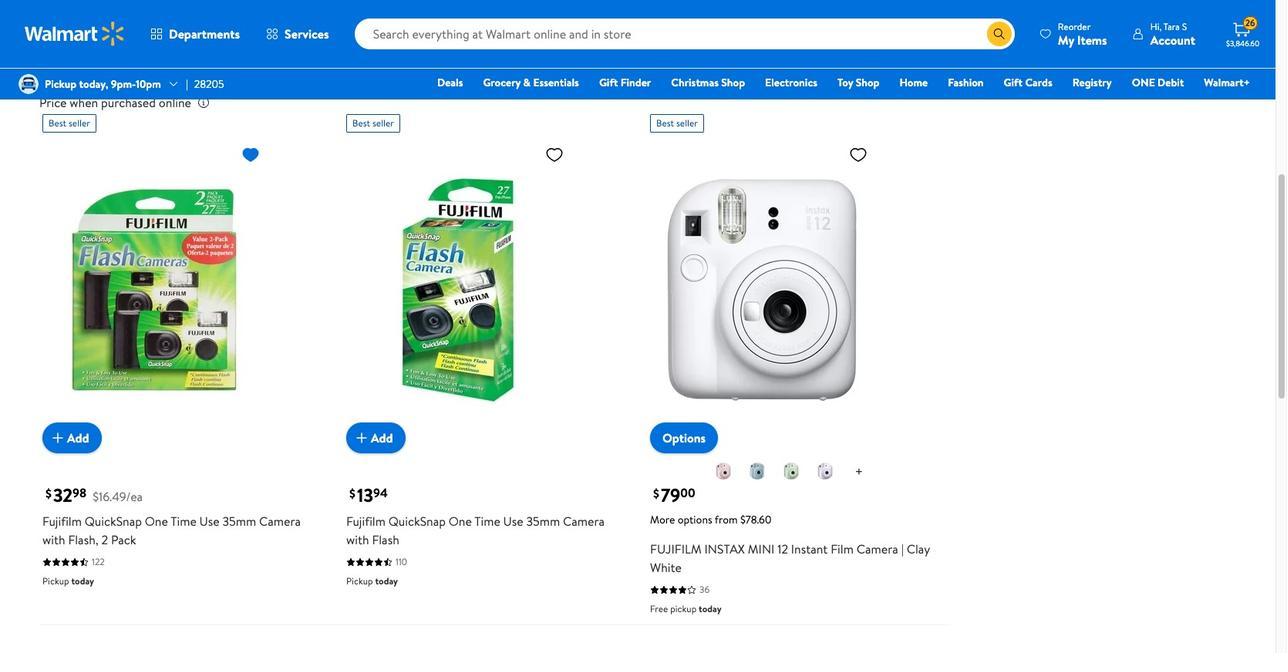 Task type: vqa. For each thing, say whether or not it's contained in the screenshot.
Personalized gifts's gifts
no



Task type: locate. For each thing, give the bounding box(es) containing it.
add button up '94'
[[346, 423, 405, 454]]

with left flash at left bottom
[[346, 531, 369, 548]]

all filters (2) button
[[39, 12, 143, 37]]

one inside $ 32 98 $16.49/ea fujifilm quicksnap one time use 35mm camera with flash, 2 pack
[[145, 513, 168, 530]]

pickup for $16.49/ea
[[42, 575, 69, 588]]

1 horizontal spatial best seller
[[352, 117, 394, 130]]

reorder my items
[[1058, 20, 1107, 48]]

2 $ from the left
[[349, 485, 355, 502]]

pickup
[[45, 76, 77, 92], [42, 575, 69, 588], [346, 575, 373, 588]]

seller
[[69, 117, 90, 130], [372, 117, 394, 130], [676, 117, 698, 130]]

1 35mm from the left
[[222, 513, 256, 530]]

pickup today for $16.49/ea
[[42, 575, 94, 588]]

2 horizontal spatial gift
[[1004, 75, 1023, 90]]

10pm
[[136, 76, 161, 92]]

1 horizontal spatial one
[[449, 513, 472, 530]]

2 35mm from the left
[[526, 513, 560, 530]]

shop for toy shop
[[856, 75, 879, 90]]

(2)
[[113, 17, 127, 32]]

1 horizontal spatial add
[[371, 430, 393, 446]]

time
[[171, 513, 196, 530], [474, 513, 500, 530]]

1 horizontal spatial today
[[375, 575, 398, 588]]

0 horizontal spatial fujifilm
[[42, 513, 82, 530]]

home
[[900, 75, 928, 90]]

0 horizontal spatial use
[[199, 513, 219, 530]]

| inside fujifilm instax mini 12 instant film camera | clay white
[[901, 541, 904, 558]]

one inside fujifilm quicksnap one time use 35mm camera with flash
[[449, 513, 472, 530]]

0 horizontal spatial 35mm
[[222, 513, 256, 530]]

1 horizontal spatial camera
[[563, 513, 605, 530]]

today for $16.49/ea
[[71, 575, 94, 588]]

camera inside fujifilm instax mini 12 instant film camera | clay white
[[857, 541, 898, 558]]

gift
[[39, 62, 66, 83], [599, 75, 618, 90], [1004, 75, 1023, 90]]

3 seller from the left
[[676, 117, 698, 130]]

2 best from the left
[[352, 117, 370, 130]]

1 horizontal spatial with
[[346, 531, 369, 548]]

1 horizontal spatial gift
[[599, 75, 618, 90]]

gift right essentials
[[599, 75, 618, 90]]

add to cart image up 13
[[352, 429, 371, 447]]

walmart+ link
[[1197, 74, 1257, 91]]

pickup down flash,
[[42, 575, 69, 588]]

fujifilm down 13
[[346, 513, 386, 530]]

2 fujifilm from the left
[[346, 513, 386, 530]]

1 horizontal spatial best
[[352, 117, 370, 130]]

use
[[199, 513, 219, 530], [503, 513, 523, 530]]

36
[[699, 583, 710, 596]]

fashion
[[948, 75, 984, 90]]

1 horizontal spatial finder
[[621, 75, 651, 90]]

0 horizontal spatial $
[[45, 485, 52, 502]]

pickup down flash at left bottom
[[346, 575, 373, 588]]

with left flash,
[[42, 531, 65, 548]]

pickup today down 110
[[346, 575, 398, 588]]

pickup for 13
[[346, 575, 373, 588]]

quicksnap inside fujifilm quicksnap one time use 35mm camera with flash
[[389, 513, 446, 530]]

with
[[42, 531, 65, 548], [346, 531, 369, 548]]

2 add button from the left
[[346, 423, 405, 454]]

filters
[[83, 17, 111, 32]]

pickup today down 122 at bottom left
[[42, 575, 94, 588]]

3 best from the left
[[656, 117, 674, 130]]

gift cards link
[[997, 74, 1059, 91]]

$16.49/ea
[[93, 488, 143, 505]]

0 horizontal spatial |
[[186, 76, 188, 92]]

1 horizontal spatial $
[[349, 485, 355, 502]]

1 horizontal spatial seller
[[372, 117, 394, 130]]

$ inside the $ 79 00
[[653, 485, 659, 502]]

$78.60
[[740, 512, 771, 528]]

gift finder link
[[592, 74, 658, 91]]

1 add to cart image from the left
[[49, 429, 67, 447]]

0 horizontal spatial gift
[[39, 62, 66, 83]]

2 pickup today from the left
[[346, 575, 398, 588]]

 image
[[19, 74, 39, 94]]

sort and filter section element
[[21, 0, 1255, 49]]

0 horizontal spatial best
[[49, 117, 66, 130]]

green image
[[782, 462, 800, 481]]

add to favorites list, fujifilm quicksnap one time use 35mm camera with flash image
[[545, 145, 564, 164]]

3 $ from the left
[[653, 485, 659, 502]]

from
[[715, 512, 738, 528]]

today down "36"
[[699, 602, 722, 616]]

0 horizontal spatial today
[[71, 575, 94, 588]]

one
[[145, 513, 168, 530], [449, 513, 472, 530]]

1 fujifilm from the left
[[42, 513, 82, 530]]

0 horizontal spatial seller
[[69, 117, 90, 130]]

price when purchased online
[[39, 94, 191, 111]]

1 horizontal spatial quicksnap
[[389, 513, 446, 530]]

one debit link
[[1125, 74, 1191, 91]]

0 horizontal spatial camera
[[259, 513, 301, 530]]

$ inside $ 13 94
[[349, 485, 355, 502]]

1 with from the left
[[42, 531, 65, 548]]

options link
[[650, 423, 718, 454]]

online
[[159, 94, 191, 111]]

finder up 'when'
[[70, 62, 114, 83]]

today
[[71, 575, 94, 588], [375, 575, 398, 588], [699, 602, 722, 616]]

2 one from the left
[[449, 513, 472, 530]]

0 horizontal spatial best seller
[[49, 117, 90, 130]]

add to cart image for 13
[[352, 429, 371, 447]]

1 horizontal spatial fujifilm
[[346, 513, 386, 530]]

$ left the 32
[[45, 485, 52, 502]]

| up online
[[186, 76, 188, 92]]

0 horizontal spatial one
[[145, 513, 168, 530]]

2 best seller from the left
[[352, 117, 394, 130]]

gift for gift cards
[[1004, 75, 1023, 90]]

2 horizontal spatial seller
[[676, 117, 698, 130]]

camera inside fujifilm quicksnap one time use 35mm camera with flash
[[563, 513, 605, 530]]

$ inside $ 32 98 $16.49/ea fujifilm quicksnap one time use 35mm camera with flash, 2 pack
[[45, 485, 52, 502]]

1 pickup today from the left
[[42, 575, 94, 588]]

1 add from the left
[[67, 430, 89, 446]]

98
[[73, 485, 86, 502]]

fujifilm instax mini 12 instant film camera | clay white image
[[650, 139, 874, 441]]

1 horizontal spatial 35mm
[[526, 513, 560, 530]]

electronics link
[[758, 74, 824, 91]]

my
[[1058, 31, 1074, 48]]

hi, tara s account
[[1150, 20, 1195, 48]]

1 quicksnap from the left
[[85, 513, 142, 530]]

gift left cards
[[1004, 75, 1023, 90]]

mini
[[748, 541, 775, 558]]

2 horizontal spatial $
[[653, 485, 659, 502]]

79
[[661, 482, 680, 508]]

1 horizontal spatial add button
[[346, 423, 405, 454]]

2 add from the left
[[371, 430, 393, 446]]

1 horizontal spatial |
[[901, 541, 904, 558]]

1 seller from the left
[[69, 117, 90, 130]]

add button for 13
[[346, 423, 405, 454]]

free
[[650, 602, 668, 616]]

1 time from the left
[[171, 513, 196, 530]]

best seller for $16.49/ea
[[49, 117, 90, 130]]

quicksnap up flash at left bottom
[[389, 513, 446, 530]]

film
[[831, 541, 854, 558]]

1 shop from the left
[[721, 75, 745, 90]]

fujifilm down the 32
[[42, 513, 82, 530]]

0 horizontal spatial quicksnap
[[85, 513, 142, 530]]

pickup up price
[[45, 76, 77, 92]]

gift up price
[[39, 62, 66, 83]]

2 time from the left
[[474, 513, 500, 530]]

fujifilm quicksnap one time use 35mm camera with flash, 2 pack image
[[42, 139, 266, 441]]

2
[[101, 531, 108, 548]]

best seller
[[49, 117, 90, 130], [352, 117, 394, 130], [656, 117, 698, 130]]

flash,
[[68, 531, 98, 548]]

1 horizontal spatial pickup today
[[346, 575, 398, 588]]

2 seller from the left
[[372, 117, 394, 130]]

35mm inside fujifilm quicksnap one time use 35mm camera with flash
[[526, 513, 560, 530]]

quicksnap inside $ 32 98 $16.49/ea fujifilm quicksnap one time use 35mm camera with flash, 2 pack
[[85, 513, 142, 530]]

add
[[67, 430, 89, 446], [371, 430, 393, 446]]

0 horizontal spatial add button
[[42, 423, 101, 454]]

1 best from the left
[[49, 117, 66, 130]]

0 horizontal spatial pickup today
[[42, 575, 94, 588]]

0 horizontal spatial shop
[[721, 75, 745, 90]]

all
[[459, 17, 469, 32]]

1 best seller from the left
[[49, 117, 90, 130]]

1 horizontal spatial shop
[[856, 75, 879, 90]]

departments button
[[137, 15, 253, 52]]

gift for gift finder
[[599, 75, 618, 90]]

all
[[69, 17, 81, 32]]

shop right 'toy'
[[856, 75, 879, 90]]

Walmart Site-Wide search field
[[354, 19, 1015, 49]]

today down 122 at bottom left
[[71, 575, 94, 588]]

home link
[[893, 74, 935, 91]]

2 horizontal spatial camera
[[857, 541, 898, 558]]

2 quicksnap from the left
[[389, 513, 446, 530]]

1 vertical spatial |
[[901, 541, 904, 558]]

legal information image
[[197, 97, 210, 109]]

| left clay
[[901, 541, 904, 558]]

$ left 79 on the right bottom of the page
[[653, 485, 659, 502]]

instant
[[791, 541, 828, 558]]

seller for 79
[[676, 117, 698, 130]]

clear all button
[[426, 12, 476, 37]]

add up '94'
[[371, 430, 393, 446]]

$ for 32
[[45, 485, 52, 502]]

0 horizontal spatial add to cart image
[[49, 429, 67, 447]]

$ for 13
[[349, 485, 355, 502]]

2 horizontal spatial best
[[656, 117, 674, 130]]

gift finder (3)
[[39, 62, 131, 83]]

1 add button from the left
[[42, 423, 101, 454]]

$ 32 98 $16.49/ea fujifilm quicksnap one time use 35mm camera with flash, 2 pack
[[42, 482, 301, 548]]

35mm inside $ 32 98 $16.49/ea fujifilm quicksnap one time use 35mm camera with flash, 2 pack
[[222, 513, 256, 530]]

add to cart image up the 32
[[49, 429, 67, 447]]

2 shop from the left
[[856, 75, 879, 90]]

3 best seller from the left
[[656, 117, 698, 130]]

1 $ from the left
[[45, 485, 52, 502]]

add button up 98
[[42, 423, 101, 454]]

christmas shop
[[671, 75, 745, 90]]

$ for 79
[[653, 485, 659, 502]]

35mm
[[222, 513, 256, 530], [526, 513, 560, 530]]

$
[[45, 485, 52, 502], [349, 485, 355, 502], [653, 485, 659, 502]]

1 horizontal spatial use
[[503, 513, 523, 530]]

2 use from the left
[[503, 513, 523, 530]]

1 one from the left
[[145, 513, 168, 530]]

2 add to cart image from the left
[[352, 429, 371, 447]]

2 horizontal spatial best seller
[[656, 117, 698, 130]]

with inside $ 32 98 $16.49/ea fujifilm quicksnap one time use 35mm camera with flash, 2 pack
[[42, 531, 65, 548]]

add up 98
[[67, 430, 89, 446]]

items
[[1077, 31, 1107, 48]]

today for 13
[[375, 575, 398, 588]]

departments
[[169, 25, 240, 42]]

finder down sort and filter section element
[[621, 75, 651, 90]]

0 horizontal spatial finder
[[70, 62, 114, 83]]

quicksnap up 2
[[85, 513, 142, 530]]

1 horizontal spatial add to cart image
[[352, 429, 371, 447]]

shop right christmas
[[721, 75, 745, 90]]

add to cart image
[[49, 429, 67, 447], [352, 429, 371, 447]]

1 horizontal spatial time
[[474, 513, 500, 530]]

quicksnap
[[85, 513, 142, 530], [389, 513, 446, 530]]

1 use from the left
[[199, 513, 219, 530]]

$3,846.60
[[1226, 38, 1260, 49]]

0 horizontal spatial add
[[67, 430, 89, 446]]

$ left 13
[[349, 485, 355, 502]]

add button
[[42, 423, 101, 454], [346, 423, 405, 454]]

0 horizontal spatial time
[[171, 513, 196, 530]]

time inside $ 32 98 $16.49/ea fujifilm quicksnap one time use 35mm camera with flash, 2 pack
[[171, 513, 196, 530]]

today down 110
[[375, 575, 398, 588]]

time inside fujifilm quicksnap one time use 35mm camera with flash
[[474, 513, 500, 530]]

2 with from the left
[[346, 531, 369, 548]]

0 horizontal spatial with
[[42, 531, 65, 548]]

0 vertical spatial |
[[186, 76, 188, 92]]

one
[[1132, 75, 1155, 90]]

00
[[680, 485, 695, 502]]



Task type: describe. For each thing, give the bounding box(es) containing it.
grocery
[[483, 75, 521, 90]]

registry
[[1072, 75, 1112, 90]]

purchased
[[101, 94, 156, 111]]

best for $16.49/ea
[[49, 117, 66, 130]]

pickup
[[670, 602, 697, 616]]

| 28205
[[186, 76, 224, 92]]

toy
[[838, 75, 853, 90]]

grocery & essentials link
[[476, 74, 586, 91]]

white
[[650, 559, 682, 576]]

debit
[[1158, 75, 1184, 90]]

remove from favorites list, fujifilm quicksnap one time use 35mm camera with flash, 2 pack image
[[241, 145, 260, 164]]

sort
[[1072, 16, 1095, 33]]

services button
[[253, 15, 342, 52]]

gift for gift finder (3)
[[39, 62, 66, 83]]

camera for fujifilm quicksnap one time use 35mm camera with flash
[[563, 513, 605, 530]]

price
[[39, 94, 67, 111]]

by
[[1098, 16, 1111, 33]]

add to cart image for $16.49/ea
[[49, 429, 67, 447]]

best seller for 79
[[656, 117, 698, 130]]

walmart image
[[25, 22, 125, 46]]

hi,
[[1150, 20, 1162, 33]]

options
[[678, 512, 712, 528]]

add button for $16.49/ea
[[42, 423, 101, 454]]

today,
[[79, 76, 108, 92]]

one debit
[[1132, 75, 1184, 90]]

Search search field
[[354, 19, 1015, 49]]

toy shop
[[838, 75, 879, 90]]

search icon image
[[993, 28, 1005, 40]]

instax
[[704, 541, 745, 558]]

2 horizontal spatial today
[[699, 602, 722, 616]]

reorder
[[1058, 20, 1091, 33]]

+ button
[[843, 460, 876, 484]]

$ 79 00
[[653, 482, 695, 508]]

finder for gift finder (3)
[[70, 62, 114, 83]]

christmas shop link
[[664, 74, 752, 91]]

fujifilm instax mini 12 instant film camera | clay white
[[650, 541, 930, 576]]

options
[[662, 430, 706, 447]]

grocery & essentials
[[483, 75, 579, 90]]

gift cards
[[1004, 75, 1052, 90]]

sort by
[[1072, 16, 1111, 33]]

fujifilm inside fujifilm quicksnap one time use 35mm camera with flash
[[346, 513, 386, 530]]

camera inside $ 32 98 $16.49/ea fujifilm quicksnap one time use 35mm camera with flash, 2 pack
[[259, 513, 301, 530]]

tara
[[1164, 20, 1180, 33]]

28205
[[194, 76, 224, 92]]

toy shop link
[[831, 74, 886, 91]]

finder for gift finder
[[621, 75, 651, 90]]

clay
[[907, 541, 930, 558]]

when
[[70, 94, 98, 111]]

13
[[357, 482, 373, 508]]

gift finder
[[599, 75, 651, 90]]

purple image
[[816, 462, 834, 481]]

fujifilm
[[650, 541, 702, 558]]

fujifilm quicksnap one time use 35mm camera with flash image
[[346, 139, 570, 441]]

110
[[396, 555, 407, 568]]

all filters (2)
[[69, 17, 127, 32]]

pickup today for 13
[[346, 575, 398, 588]]

more options from $78.60
[[650, 512, 771, 528]]

add for $16.49/ea
[[67, 430, 89, 446]]

with inside fujifilm quicksnap one time use 35mm camera with flash
[[346, 531, 369, 548]]

cards
[[1025, 75, 1052, 90]]

$ 13 94
[[349, 482, 388, 508]]

blossom pink image
[[714, 462, 732, 481]]

fujifilm inside $ 32 98 $16.49/ea fujifilm quicksnap one time use 35mm camera with flash, 2 pack
[[42, 513, 82, 530]]

&
[[523, 75, 531, 90]]

seller for 13
[[372, 117, 394, 130]]

services
[[285, 25, 329, 42]]

seller for $16.49/ea
[[69, 117, 90, 130]]

essentials
[[533, 75, 579, 90]]

add to favorites list, fujifilm instax mini 12 instant film camera | clay white image
[[849, 145, 868, 164]]

more
[[650, 512, 675, 528]]

clear all
[[432, 17, 469, 32]]

pickup today, 9pm-10pm
[[45, 76, 161, 92]]

fashion link
[[941, 74, 991, 91]]

christmas
[[671, 75, 719, 90]]

94
[[373, 485, 388, 502]]

122
[[92, 555, 105, 568]]

(3)
[[117, 65, 131, 82]]

26
[[1245, 16, 1255, 29]]

add for 13
[[371, 430, 393, 446]]

use inside fujifilm quicksnap one time use 35mm camera with flash
[[503, 513, 523, 530]]

s
[[1182, 20, 1187, 33]]

blue image
[[748, 462, 766, 481]]

9pm-
[[111, 76, 136, 92]]

account
[[1150, 31, 1195, 48]]

fujifilm quicksnap one time use 35mm camera with flash
[[346, 513, 605, 548]]

best for 79
[[656, 117, 674, 130]]

best seller for 13
[[352, 117, 394, 130]]

registry link
[[1066, 74, 1119, 91]]

camera for fujifilm instax mini 12 instant film camera | clay white
[[857, 541, 898, 558]]

free pickup today
[[650, 602, 722, 616]]

deals link
[[430, 74, 470, 91]]

12
[[778, 541, 788, 558]]

clear
[[432, 17, 457, 32]]

shop for christmas shop
[[721, 75, 745, 90]]

32
[[53, 482, 73, 508]]

flash
[[372, 531, 399, 548]]

use inside $ 32 98 $16.49/ea fujifilm quicksnap one time use 35mm camera with flash, 2 pack
[[199, 513, 219, 530]]

walmart+
[[1204, 75, 1250, 90]]

electronics
[[765, 75, 817, 90]]

best for 13
[[352, 117, 370, 130]]

+
[[855, 462, 863, 481]]



